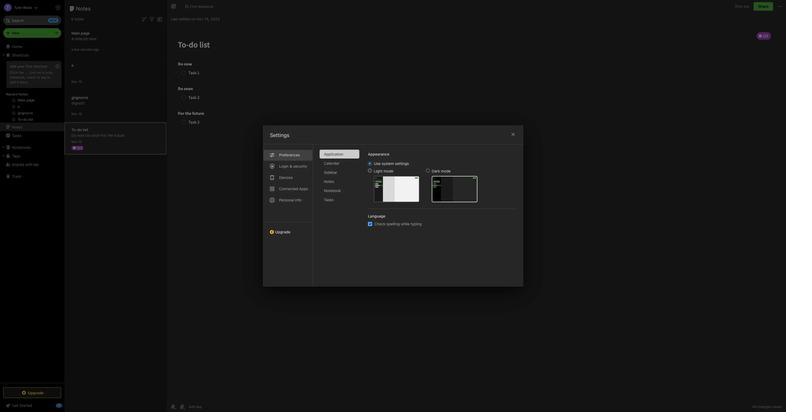 Task type: locate. For each thing, give the bounding box(es) containing it.
do down list
[[85, 133, 90, 138]]

e
[[71, 63, 74, 68]]

connected apps
[[279, 187, 308, 191]]

on up or
[[37, 70, 41, 75]]

1 horizontal spatial upgrade button
[[263, 222, 313, 237]]

0 horizontal spatial the
[[19, 70, 24, 75]]

a
[[71, 47, 73, 51], [42, 70, 44, 75]]

14 up the 0/3 in the top left of the page
[[78, 140, 82, 144]]

1 horizontal spatial do
[[85, 133, 90, 138]]

tags
[[12, 154, 20, 158]]

tasks button
[[0, 131, 64, 140]]

14 for gngnsrns
[[78, 112, 82, 116]]

notebook down notes tab
[[324, 188, 341, 193]]

None search field
[[7, 16, 57, 25]]

nov
[[197, 17, 204, 21], [71, 80, 77, 84], [71, 112, 77, 116], [71, 140, 77, 144]]

check spelling while typing
[[374, 222, 422, 226]]

notebook
[[198, 4, 214, 8], [324, 188, 341, 193]]

icon
[[29, 70, 36, 75]]

2 mode from the left
[[441, 169, 451, 173]]

page
[[81, 31, 90, 35]]

a inside icon on a note, notebook, stack or tag to add it here.
[[42, 70, 44, 75]]

calendar tab
[[320, 159, 359, 168]]

2 14 from the top
[[78, 112, 82, 116]]

light
[[374, 169, 383, 173]]

gngnsrns
[[71, 95, 88, 100]]

sfgnsfd
[[71, 101, 84, 105]]

settings image
[[55, 4, 61, 11]]

devices
[[279, 175, 293, 180]]

tag
[[41, 75, 46, 79]]

nov left 14,
[[197, 17, 204, 21]]

tree containing home
[[0, 42, 64, 383]]

login
[[279, 164, 289, 169]]

on right edited
[[191, 17, 196, 21]]

0 horizontal spatial a
[[42, 70, 44, 75]]

upgrade button
[[263, 222, 313, 237], [3, 388, 61, 398]]

minutes
[[80, 47, 92, 51]]

connected
[[279, 187, 298, 191]]

nov 14 up gngnsrns
[[71, 80, 82, 84]]

2 vertical spatial 14
[[78, 140, 82, 144]]

add
[[10, 64, 16, 68]]

tasks
[[12, 133, 22, 138], [324, 198, 334, 202]]

2 do from the left
[[85, 133, 90, 138]]

14 for e
[[78, 80, 82, 84]]

few
[[74, 47, 80, 51]]

to-do list do now do soon for the future
[[71, 127, 124, 138]]

on inside icon on a note, notebook, stack or tag to add it here.
[[37, 70, 41, 75]]

nov 14
[[71, 80, 82, 84], [71, 112, 82, 116], [71, 140, 82, 144]]

a little bit here
[[71, 36, 97, 41]]

0 horizontal spatial mode
[[384, 169, 393, 173]]

option group
[[368, 161, 477, 202]]

on
[[191, 17, 196, 21], [37, 70, 41, 75]]

shortcut
[[33, 64, 47, 68]]

the right for
[[107, 133, 113, 138]]

nov 14 for gngnsrns
[[71, 112, 82, 116]]

a
[[71, 36, 74, 41]]

a up tag
[[42, 70, 44, 75]]

dark
[[432, 169, 440, 173]]

last
[[171, 17, 178, 21]]

1 mode from the left
[[384, 169, 393, 173]]

changes
[[758, 405, 772, 409]]

1 vertical spatial a
[[42, 70, 44, 75]]

settings
[[270, 132, 289, 138]]

0 vertical spatial 14
[[78, 80, 82, 84]]

0 vertical spatial nov 14
[[71, 80, 82, 84]]

a left few
[[71, 47, 73, 51]]

dark mode
[[432, 169, 451, 173]]

tab list containing preferences
[[263, 144, 313, 286]]

14 down sfgnsfd
[[78, 112, 82, 116]]

Use system settings radio
[[368, 162, 372, 166]]

14 up gngnsrns
[[78, 80, 82, 84]]

settings
[[395, 161, 409, 166]]

tree
[[0, 42, 64, 383]]

3 14 from the top
[[78, 140, 82, 144]]

language
[[368, 214, 385, 219]]

light mode
[[374, 169, 393, 173]]

0 vertical spatial tasks
[[12, 133, 22, 138]]

2 nov 14 from the top
[[71, 112, 82, 116]]

0 vertical spatial a
[[71, 47, 73, 51]]

share button
[[754, 2, 773, 11]]

with
[[25, 162, 32, 167]]

1 horizontal spatial notebook
[[324, 188, 341, 193]]

or
[[37, 75, 40, 79]]

do
[[77, 127, 82, 132]]

notes up 'tasks' button in the top of the page
[[12, 125, 22, 129]]

last edited on nov 14, 2023
[[171, 17, 220, 21]]

1 horizontal spatial tab list
[[320, 150, 364, 286]]

security
[[293, 164, 307, 169]]

notebooks
[[12, 145, 31, 150]]

tasks down notebook tab
[[324, 198, 334, 202]]

notebook inside button
[[198, 4, 214, 8]]

first notebook button
[[183, 3, 216, 10]]

preferences
[[279, 153, 300, 157]]

now
[[77, 133, 84, 138]]

nov 14 down sfgnsfd
[[71, 112, 82, 116]]

1 vertical spatial tasks
[[324, 198, 334, 202]]

1 vertical spatial upgrade
[[28, 391, 44, 395]]

1 horizontal spatial upgrade
[[275, 230, 290, 234]]

0 vertical spatial on
[[191, 17, 196, 21]]

0 horizontal spatial notebook
[[198, 4, 214, 8]]

new
[[12, 31, 20, 35]]

tab list for application
[[263, 144, 313, 286]]

note,
[[45, 70, 53, 75]]

tab list
[[263, 144, 313, 286], [320, 150, 364, 286]]

login & security
[[279, 164, 307, 169]]

1 vertical spatial nov 14
[[71, 112, 82, 116]]

close image
[[510, 131, 516, 138]]

1 horizontal spatial on
[[191, 17, 196, 21]]

tab list containing application
[[320, 150, 364, 286]]

do
[[71, 133, 76, 138], [85, 133, 90, 138]]

2 vertical spatial nov 14
[[71, 140, 82, 144]]

stack
[[27, 75, 36, 79]]

3 nov 14 from the top
[[71, 140, 82, 144]]

1 vertical spatial the
[[107, 133, 113, 138]]

1 vertical spatial 14
[[78, 112, 82, 116]]

notes down sidebar
[[324, 179, 334, 184]]

0 vertical spatial notebook
[[198, 4, 214, 8]]

nov down sfgnsfd
[[71, 112, 77, 116]]

0 vertical spatial upgrade
[[275, 230, 290, 234]]

for
[[101, 133, 106, 138]]

1 horizontal spatial mode
[[441, 169, 451, 173]]

1 vertical spatial on
[[37, 70, 41, 75]]

0 horizontal spatial do
[[71, 133, 76, 138]]

shortcuts
[[12, 53, 29, 57]]

1 horizontal spatial tasks
[[324, 198, 334, 202]]

the inside 'to-do list do now do soon for the future'
[[107, 133, 113, 138]]

do down to-
[[71, 133, 76, 138]]

1 vertical spatial notebook
[[324, 188, 341, 193]]

0 horizontal spatial on
[[37, 70, 41, 75]]

check
[[374, 222, 385, 226]]

option group containing use system settings
[[368, 161, 477, 202]]

the
[[19, 70, 24, 75], [107, 133, 113, 138]]

0 horizontal spatial tasks
[[12, 133, 22, 138]]

recent notes
[[6, 92, 28, 96]]

1 14 from the top
[[78, 80, 82, 84]]

notes right recent
[[18, 92, 28, 96]]

personal
[[279, 198, 294, 202]]

me
[[33, 162, 39, 167]]

the left ...
[[19, 70, 24, 75]]

0 horizontal spatial tab list
[[263, 144, 313, 286]]

nov 14 up the 0/3 in the top left of the page
[[71, 140, 82, 144]]

mode for dark mode
[[441, 169, 451, 173]]

mode down system
[[384, 169, 393, 173]]

1 do from the left
[[71, 133, 76, 138]]

1 horizontal spatial the
[[107, 133, 113, 138]]

saved
[[772, 405, 782, 409]]

2023
[[211, 17, 220, 21]]

home link
[[0, 42, 64, 51]]

only
[[735, 4, 743, 8]]

all changes saved
[[753, 405, 782, 409]]

main page
[[71, 31, 90, 35]]

list
[[83, 127, 88, 132]]

mode for light mode
[[384, 169, 393, 173]]

0 vertical spatial upgrade button
[[263, 222, 313, 237]]

nov down e
[[71, 80, 77, 84]]

1 nov 14 from the top
[[71, 80, 82, 84]]

mode right dark
[[441, 169, 451, 173]]

mode
[[384, 169, 393, 173], [441, 169, 451, 173]]

0 horizontal spatial upgrade button
[[3, 388, 61, 398]]

tasks up notebooks
[[12, 133, 22, 138]]

trash
[[12, 174, 21, 179]]

shared
[[12, 162, 24, 167]]

sidebar tab
[[320, 168, 359, 177]]

group
[[0, 59, 64, 125]]

notebook right first
[[198, 4, 214, 8]]



Task type: vqa. For each thing, say whether or not it's contained in the screenshot.
MINUTES
yes



Task type: describe. For each thing, give the bounding box(es) containing it.
trash link
[[0, 172, 64, 181]]

to
[[47, 75, 50, 79]]

spelling
[[386, 222, 400, 226]]

on inside note window element
[[191, 17, 196, 21]]

use
[[374, 161, 381, 166]]

your
[[17, 64, 25, 68]]

notes link
[[0, 123, 64, 131]]

here
[[89, 36, 97, 41]]

home
[[12, 44, 22, 49]]

shortcuts button
[[0, 51, 64, 59]]

0/3
[[77, 146, 82, 150]]

add a reminder image
[[170, 404, 176, 410]]

0 vertical spatial the
[[19, 70, 24, 75]]

nov up the 0/3 in the top left of the page
[[71, 140, 77, 144]]

&
[[290, 164, 292, 169]]

add your first shortcut
[[10, 64, 47, 68]]

first
[[190, 4, 197, 8]]

tags button
[[0, 152, 64, 160]]

1 horizontal spatial a
[[71, 47, 73, 51]]

tasks inside button
[[12, 133, 22, 138]]

notebook tab
[[320, 186, 359, 195]]

tasks inside tab
[[324, 198, 334, 202]]

sidebar
[[324, 170, 337, 175]]

shared with me link
[[0, 160, 64, 169]]

4 notes
[[71, 17, 84, 21]]

tasks tab
[[320, 195, 359, 204]]

1 vertical spatial upgrade button
[[3, 388, 61, 398]]

0 horizontal spatial upgrade
[[28, 391, 44, 395]]

add
[[10, 80, 16, 84]]

group containing add your first shortcut
[[0, 59, 64, 125]]

share
[[758, 4, 769, 9]]

note window element
[[167, 0, 786, 412]]

edited
[[179, 17, 190, 21]]

while
[[401, 222, 410, 226]]

notebook inside tab
[[324, 188, 341, 193]]

gngnsrns sfgnsfd
[[71, 95, 88, 105]]

bit
[[83, 36, 88, 41]]

notes inside tab
[[324, 179, 334, 184]]

application
[[324, 152, 343, 157]]

expand note image
[[170, 3, 177, 10]]

14,
[[205, 17, 210, 21]]

first
[[26, 64, 32, 68]]

icon on a note, notebook, stack or tag to add it here.
[[10, 70, 53, 84]]

Note Editor text field
[[167, 26, 786, 401]]

tab list for appearance
[[320, 150, 364, 286]]

it
[[17, 80, 19, 84]]

4
[[71, 17, 73, 21]]

Light mode radio
[[368, 169, 372, 173]]

all
[[753, 405, 757, 409]]

notes tab
[[320, 177, 359, 186]]

click the ...
[[10, 70, 28, 75]]

personal info
[[279, 198, 301, 202]]

to-
[[71, 127, 77, 132]]

calendar
[[324, 161, 339, 166]]

notebooks link
[[0, 143, 64, 152]]

click
[[10, 70, 18, 75]]

nov 14 for e
[[71, 80, 82, 84]]

typing
[[411, 222, 422, 226]]

only you
[[735, 4, 750, 8]]

appearance
[[368, 152, 389, 157]]

new button
[[3, 28, 61, 38]]

Check spelling while typing checkbox
[[368, 222, 372, 226]]

Search text field
[[7, 16, 57, 25]]

notes inside group
[[18, 92, 28, 96]]

you
[[744, 4, 750, 8]]

main
[[71, 31, 80, 35]]

system
[[382, 161, 394, 166]]

first notebook
[[190, 4, 214, 8]]

shared with me
[[12, 162, 39, 167]]

here.
[[20, 80, 28, 84]]

apps
[[299, 187, 308, 191]]

notes up 'notes'
[[76, 5, 91, 12]]

add tag image
[[179, 404, 186, 410]]

soon
[[91, 133, 100, 138]]

a few minutes ago
[[71, 47, 99, 51]]

Dark mode radio
[[426, 169, 430, 173]]

expand notebooks image
[[1, 145, 6, 150]]

little
[[75, 36, 82, 41]]

ago
[[93, 47, 99, 51]]

...
[[25, 70, 28, 75]]

application tab
[[320, 150, 359, 159]]

use system settings
[[374, 161, 409, 166]]

notes
[[74, 17, 84, 21]]

notebook,
[[10, 75, 26, 79]]

expand tags image
[[1, 154, 6, 158]]

nov inside note window element
[[197, 17, 204, 21]]



